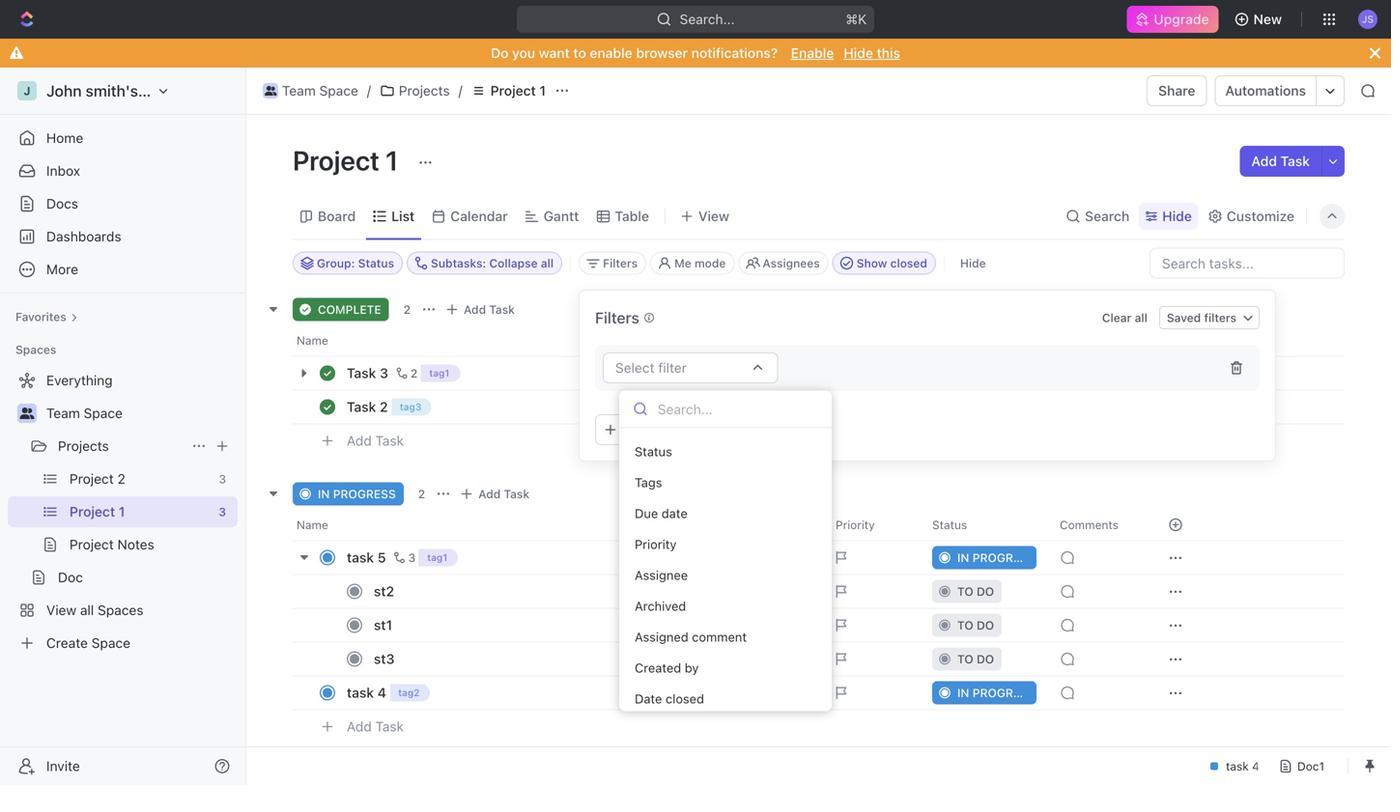 Task type: locate. For each thing, give the bounding box(es) containing it.
1 horizontal spatial hide
[[960, 257, 986, 270]]

task for task 4
[[347, 685, 374, 701]]

add
[[1252, 153, 1277, 169], [464, 303, 486, 316], [622, 422, 648, 438], [728, 422, 753, 438], [347, 433, 372, 449], [478, 487, 501, 501], [347, 719, 372, 735]]

search...
[[680, 11, 735, 27]]

in progress
[[318, 487, 396, 501]]

add task for add task button above customize
[[1252, 153, 1310, 169]]

created
[[635, 661, 681, 675]]

filter for select filter
[[658, 360, 687, 376]]

hide button
[[1139, 203, 1198, 230]]

0 vertical spatial projects
[[399, 83, 450, 99]]

team space right user group icon
[[46, 405, 123, 421]]

add filter button
[[595, 414, 693, 445]]

st2
[[374, 584, 394, 600]]

clear all
[[1102, 311, 1148, 325]]

upgrade link
[[1127, 6, 1219, 33]]

1 horizontal spatial 3
[[408, 551, 416, 565]]

0 horizontal spatial team space
[[46, 405, 123, 421]]

task down calendar on the top left of page
[[489, 303, 515, 316]]

project down you
[[490, 83, 536, 99]]

‎task
[[347, 399, 376, 415]]

1 vertical spatial 1
[[385, 144, 398, 176]]

st1 link
[[369, 612, 627, 640]]

add task
[[1252, 153, 1310, 169], [464, 303, 515, 316], [347, 433, 404, 449], [478, 487, 530, 501], [347, 719, 404, 735]]

0 horizontal spatial 1
[[385, 144, 398, 176]]

Search tasks... text field
[[1151, 249, 1344, 278]]

/
[[367, 83, 371, 99], [459, 83, 463, 99]]

2 button
[[392, 364, 421, 383]]

assigned
[[635, 630, 688, 645]]

2
[[404, 303, 411, 316], [411, 367, 418, 380], [380, 399, 388, 415], [418, 487, 425, 501]]

group
[[757, 422, 794, 438]]

board link
[[314, 203, 356, 230]]

notifications?
[[691, 45, 778, 61]]

dashboards link
[[8, 221, 238, 252]]

hide inside dropdown button
[[1163, 208, 1192, 224]]

1 vertical spatial team space
[[46, 405, 123, 421]]

1 vertical spatial 3
[[408, 551, 416, 565]]

projects inside sidebar navigation
[[58, 438, 109, 454]]

1 down "want"
[[540, 83, 546, 99]]

2 right complete
[[404, 303, 411, 316]]

hide
[[844, 45, 873, 61], [1163, 208, 1192, 224], [960, 257, 986, 270]]

assignees
[[763, 257, 820, 270]]

0 vertical spatial 3
[[380, 365, 388, 381]]

2 horizontal spatial hide
[[1163, 208, 1192, 224]]

Search... text field
[[658, 395, 818, 424]]

st3 link
[[369, 645, 627, 673]]

2 / from the left
[[459, 83, 463, 99]]

0 horizontal spatial /
[[367, 83, 371, 99]]

date closed
[[635, 692, 704, 706]]

space
[[319, 83, 358, 99], [84, 405, 123, 421]]

1 horizontal spatial team space
[[282, 83, 358, 99]]

task down 4
[[375, 719, 404, 735]]

team right user group image
[[282, 83, 316, 99]]

1 task from the top
[[347, 550, 374, 566]]

project 1 link
[[466, 79, 551, 102]]

⌘k
[[846, 11, 867, 27]]

filter for add filter
[[651, 422, 681, 438]]

add task down ‎task 2 link
[[478, 487, 530, 501]]

1 inside project 1 link
[[540, 83, 546, 99]]

project 1 down you
[[490, 83, 546, 99]]

0 vertical spatial team space
[[282, 83, 358, 99]]

home
[[46, 130, 83, 146]]

task up ‎task
[[347, 365, 376, 381]]

add task down 4
[[347, 719, 404, 735]]

add down ‎task
[[347, 433, 372, 449]]

1 horizontal spatial project
[[490, 83, 536, 99]]

1 vertical spatial hide
[[1163, 208, 1192, 224]]

0 vertical spatial task
[[347, 550, 374, 566]]

team space right user group image
[[282, 83, 358, 99]]

in
[[318, 487, 330, 501]]

task 3
[[347, 365, 388, 381]]

3 left 2 'button'
[[380, 365, 388, 381]]

saved
[[1167, 311, 1201, 325]]

1 horizontal spatial project 1
[[490, 83, 546, 99]]

0 horizontal spatial team
[[46, 405, 80, 421]]

task left 5
[[347, 550, 374, 566]]

automations
[[1226, 83, 1306, 99]]

1 horizontal spatial projects link
[[375, 79, 455, 102]]

3 right 5
[[408, 551, 416, 565]]

task
[[1281, 153, 1310, 169], [489, 303, 515, 316], [347, 365, 376, 381], [375, 433, 404, 449], [504, 487, 530, 501], [375, 719, 404, 735]]

filters
[[603, 257, 638, 270]]

add task button down 4
[[338, 715, 412, 739]]

‎task 2
[[347, 399, 388, 415]]

project up board
[[293, 144, 380, 176]]

hide inside button
[[960, 257, 986, 270]]

0 vertical spatial filter
[[658, 360, 687, 376]]

1 vertical spatial space
[[84, 405, 123, 421]]

task left 4
[[347, 685, 374, 701]]

add task down ‎task 2
[[347, 433, 404, 449]]

1 vertical spatial team space link
[[46, 398, 234, 429]]

task for task 5
[[347, 550, 374, 566]]

1 horizontal spatial team
[[282, 83, 316, 99]]

dashboards
[[46, 229, 121, 244]]

filter
[[658, 360, 687, 376], [651, 422, 681, 438]]

board
[[318, 208, 356, 224]]

space right user group icon
[[84, 405, 123, 421]]

0 vertical spatial team space link
[[258, 79, 363, 102]]

team space link
[[258, 79, 363, 102], [46, 398, 234, 429]]

0 horizontal spatial hide
[[844, 45, 873, 61]]

search
[[1085, 208, 1130, 224]]

1 horizontal spatial /
[[459, 83, 463, 99]]

project 1 up board
[[293, 144, 404, 176]]

date
[[661, 506, 687, 521]]

1 vertical spatial projects
[[58, 438, 109, 454]]

3
[[380, 365, 388, 381], [408, 551, 416, 565]]

projects
[[399, 83, 450, 99], [58, 438, 109, 454]]

tree
[[8, 365, 238, 659]]

3 inside button
[[408, 551, 416, 565]]

team right user group icon
[[46, 405, 80, 421]]

‎task 2 link
[[342, 393, 627, 421]]

filter inside button
[[651, 422, 681, 438]]

0 horizontal spatial 3
[[380, 365, 388, 381]]

1 vertical spatial filter
[[651, 422, 681, 438]]

0 horizontal spatial projects
[[58, 438, 109, 454]]

tree containing team space
[[8, 365, 238, 659]]

progress
[[333, 487, 396, 501]]

filter inside dropdown button
[[658, 360, 687, 376]]

task
[[347, 550, 374, 566], [347, 685, 374, 701]]

1 horizontal spatial projects
[[399, 83, 450, 99]]

0 vertical spatial 1
[[540, 83, 546, 99]]

add task up customize
[[1252, 153, 1310, 169]]

comment
[[692, 630, 747, 645]]

1 horizontal spatial space
[[319, 83, 358, 99]]

sidebar navigation
[[0, 68, 246, 786]]

3 button
[[390, 548, 419, 568]]

archived
[[635, 599, 686, 614]]

filter right select
[[658, 360, 687, 376]]

1 up the list link
[[385, 144, 398, 176]]

select
[[615, 360, 655, 376]]

1 vertical spatial projects link
[[58, 431, 184, 462]]

filter up the status
[[651, 422, 681, 438]]

2 vertical spatial hide
[[960, 257, 986, 270]]

1 vertical spatial project
[[293, 144, 380, 176]]

space inside sidebar navigation
[[84, 405, 123, 421]]

closed
[[665, 692, 704, 706]]

projects link
[[375, 79, 455, 102], [58, 431, 184, 462]]

list
[[391, 208, 415, 224]]

2 right "task 3"
[[411, 367, 418, 380]]

2 inside 'button'
[[411, 367, 418, 380]]

0 horizontal spatial project 1
[[293, 144, 404, 176]]

0 vertical spatial project 1
[[490, 83, 546, 99]]

1 horizontal spatial 1
[[540, 83, 546, 99]]

new button
[[1227, 4, 1294, 35]]

enable
[[590, 45, 633, 61]]

1 vertical spatial task
[[347, 685, 374, 701]]

5
[[378, 550, 386, 566]]

st3
[[374, 651, 395, 667]]

1 vertical spatial team
[[46, 405, 80, 421]]

0 horizontal spatial team space link
[[46, 398, 234, 429]]

0 horizontal spatial project
[[293, 144, 380, 176]]

0 vertical spatial team
[[282, 83, 316, 99]]

inbox
[[46, 163, 80, 179]]

0 horizontal spatial projects link
[[58, 431, 184, 462]]

space right user group image
[[319, 83, 358, 99]]

0 horizontal spatial space
[[84, 405, 123, 421]]

favorites button
[[8, 305, 86, 329]]

calendar link
[[447, 203, 508, 230]]

2 task from the top
[[347, 685, 374, 701]]



Task type: vqa. For each thing, say whether or not it's contained in the screenshot.
Workspaces
no



Task type: describe. For each thing, give the bounding box(es) containing it.
add task button down ‎task 2 link
[[455, 483, 537, 506]]

add task button up customize
[[1240, 146, 1322, 177]]

filters
[[1204, 311, 1237, 325]]

upgrade
[[1154, 11, 1209, 27]]

due
[[635, 506, 658, 521]]

home link
[[8, 123, 238, 154]]

table link
[[611, 203, 649, 230]]

add task button down calendar link
[[441, 298, 523, 321]]

add left group
[[728, 422, 753, 438]]

table
[[615, 208, 649, 224]]

add task down calendar link
[[464, 303, 515, 316]]

date
[[635, 692, 662, 706]]

customize
[[1227, 208, 1295, 224]]

task up customize
[[1281, 153, 1310, 169]]

clear all button
[[1095, 306, 1155, 329]]

task down ‎task 2
[[375, 433, 404, 449]]

task 4
[[347, 685, 386, 701]]

status
[[635, 445, 672, 459]]

assigned comment
[[635, 630, 747, 645]]

add up the status
[[622, 422, 648, 438]]

4
[[378, 685, 386, 701]]

to
[[573, 45, 586, 61]]

task 5
[[347, 550, 386, 566]]

saved filters
[[1167, 311, 1237, 325]]

new
[[1254, 11, 1282, 27]]

st1
[[374, 617, 392, 633]]

enable
[[791, 45, 834, 61]]

list link
[[388, 203, 415, 230]]

tags
[[635, 475, 662, 490]]

calendar
[[450, 208, 508, 224]]

clear
[[1102, 311, 1132, 325]]

this
[[877, 45, 900, 61]]

docs link
[[8, 188, 238, 219]]

add down task 4
[[347, 719, 372, 735]]

do
[[491, 45, 509, 61]]

you
[[512, 45, 535, 61]]

invite
[[46, 758, 80, 774]]

customize button
[[1202, 203, 1300, 230]]

0 vertical spatial project
[[490, 83, 536, 99]]

assignee
[[635, 568, 688, 583]]

1 / from the left
[[367, 83, 371, 99]]

automations button
[[1216, 76, 1316, 105]]

do you want to enable browser notifications? enable hide this
[[491, 45, 900, 61]]

browser
[[636, 45, 688, 61]]

created by
[[635, 661, 699, 675]]

task 4 link
[[342, 679, 627, 707]]

search button
[[1060, 203, 1135, 230]]

docs
[[46, 196, 78, 212]]

share
[[1159, 83, 1196, 99]]

hide button
[[953, 252, 994, 275]]

select filter button
[[603, 353, 778, 384]]

2 right ‎task
[[380, 399, 388, 415]]

projects link inside sidebar navigation
[[58, 431, 184, 462]]

by
[[685, 661, 699, 675]]

1 horizontal spatial team space link
[[258, 79, 363, 102]]

saved filters button
[[1159, 306, 1260, 329]]

add group button
[[700, 414, 806, 445]]

all
[[1135, 311, 1148, 325]]

share button
[[1147, 75, 1207, 106]]

2 right the progress
[[418, 487, 425, 501]]

add task for add task button below 4
[[347, 719, 404, 735]]

user group image
[[20, 408, 34, 419]]

add group
[[728, 422, 794, 438]]

priority
[[635, 537, 677, 552]]

add down ‎task 2 link
[[478, 487, 501, 501]]

assignees button
[[739, 252, 829, 275]]

add task button down ‎task 2
[[338, 429, 412, 453]]

select filter
[[615, 360, 687, 376]]

0 vertical spatial space
[[319, 83, 358, 99]]

user group image
[[264, 86, 277, 96]]

0 vertical spatial projects link
[[375, 79, 455, 102]]

tree inside sidebar navigation
[[8, 365, 238, 659]]

add down calendar link
[[464, 303, 486, 316]]

spaces
[[15, 343, 56, 357]]

favorites
[[15, 310, 66, 324]]

gantt
[[544, 208, 579, 224]]

team space inside sidebar navigation
[[46, 405, 123, 421]]

due date
[[635, 506, 687, 521]]

st2 link
[[369, 578, 627, 606]]

filters button
[[579, 252, 646, 275]]

gantt link
[[540, 203, 579, 230]]

1 vertical spatial project 1
[[293, 144, 404, 176]]

team inside sidebar navigation
[[46, 405, 80, 421]]

task down ‎task 2 link
[[504, 487, 530, 501]]

add up customize
[[1252, 153, 1277, 169]]

inbox link
[[8, 156, 238, 186]]

0 vertical spatial hide
[[844, 45, 873, 61]]

add task for add task button under ‎task 2
[[347, 433, 404, 449]]



